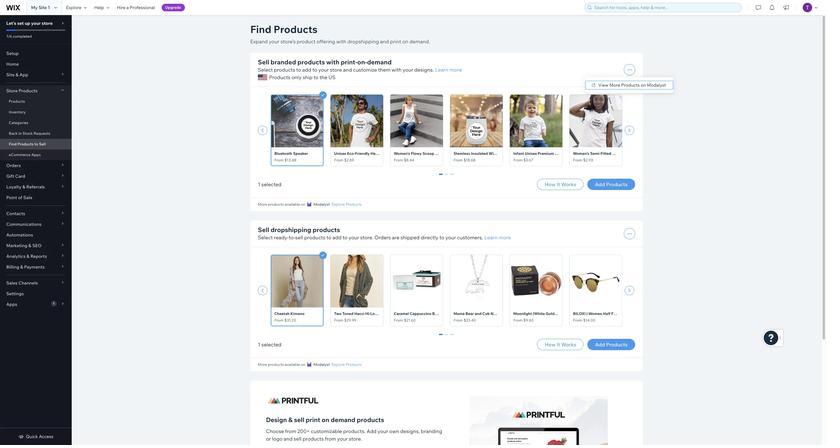 Task type: describe. For each thing, give the bounding box(es) containing it.
semi-
[[590, 151, 601, 156]]

insulated
[[471, 151, 488, 156]]

cheetah
[[274, 312, 290, 316]]

store. inside sell dropshipping products select ready-to-sell products to add to your store. orders are shipped directly to your customers. learn more
[[360, 235, 373, 241]]

products inside popup button
[[19, 88, 37, 94]]

contacts button
[[0, 208, 72, 219]]

pf logo color black 2 svg image
[[266, 397, 320, 405]]

stemless insulated wine tumbler from $18.68
[[454, 151, 514, 163]]

to inside sidebar element
[[34, 142, 38, 147]]

loyalty & referrals button
[[0, 182, 72, 192]]

explore for sell branded products with print-on-demand
[[332, 202, 345, 207]]

works for sell dropshipping products
[[561, 342, 576, 348]]

branding
[[421, 429, 442, 435]]

caramel
[[394, 312, 409, 316]]

up
[[25, 20, 30, 26]]

reports
[[30, 254, 47, 259]]

gift
[[6, 174, 14, 179]]

from left $29.99
[[334, 318, 343, 323]]

and inside find products expand your store's product offering with dropshipping and print on demand.
[[380, 38, 389, 45]]

design & sell print on demand products
[[266, 416, 384, 424]]

modalyst for sell dropshipping products
[[313, 363, 330, 367]]

explore for sell dropshipping products
[[332, 363, 345, 367]]

from inside moonlight (white gold peppermint) lip whip from $9.60
[[513, 318, 523, 323]]

and inside choose from 200+ customizable products. add your own designs, branding or logo and sell products from your store.
[[284, 436, 292, 442]]

modalyst link for sell dropshipping products
[[307, 362, 330, 368]]

orders inside sell dropshipping products select ready-to-sell products to add to your store. orders are shipped directly to your customers. learn more
[[374, 235, 391, 241]]

2 for sell dropshipping products
[[451, 334, 453, 340]]

print-
[[341, 58, 357, 66]]

it for sell branded products with print-on-demand
[[557, 181, 560, 188]]

& for site
[[16, 72, 18, 78]]

2 for sell branded products with print-on-demand
[[451, 174, 453, 180]]

200+
[[297, 429, 310, 435]]

directly
[[421, 235, 438, 241]]

sell for sell dropshipping products select ready-to-sell products to add to your store. orders are shipped directly to your customers. learn more
[[258, 226, 269, 234]]

with inside find products expand your store's product offering with dropshipping and print on demand.
[[336, 38, 346, 45]]

them
[[378, 67, 390, 73]]

from inside "cheetah kimono from $31.20"
[[274, 318, 284, 323]]

add products for sell dropshipping products
[[595, 342, 628, 348]]

premium
[[538, 151, 554, 156]]

sell inside sidebar element
[[39, 142, 46, 147]]

0 horizontal spatial from
[[285, 429, 296, 435]]

more inside "button"
[[609, 82, 620, 88]]

0 vertical spatial explore
[[66, 5, 81, 10]]

how for sell dropshipping products
[[545, 342, 555, 348]]

only
[[292, 74, 301, 80]]

add for sell dropshipping products
[[595, 342, 605, 348]]

communications
[[6, 222, 42, 227]]

$21.60
[[404, 318, 416, 323]]

women's flowy scoop muscle tank top from $8.44
[[394, 151, 465, 163]]

women's semi-fitted organic cotton t-shirt from $2.93
[[573, 151, 653, 163]]

butter
[[443, 312, 454, 316]]

quick access button
[[18, 434, 53, 440]]

analytics & reports button
[[0, 251, 72, 262]]

$9.60
[[523, 318, 534, 323]]

soft
[[555, 151, 563, 156]]

site & app button
[[0, 69, 72, 80]]

find for find products expand your store's product offering with dropshipping and print on demand.
[[250, 23, 271, 36]]

on-
[[357, 58, 367, 66]]

a
[[126, 5, 129, 10]]

cotton for heavy
[[383, 151, 395, 156]]

lip
[[579, 312, 584, 316]]

available for sell branded products with print-on-demand
[[285, 202, 300, 207]]

1 vertical spatial with
[[326, 58, 339, 66]]

help
[[94, 5, 104, 10]]

t- for women's semi-fitted organic cotton t-shirt
[[641, 151, 644, 156]]

0 horizontal spatial apps
[[6, 302, 17, 308]]

body
[[432, 312, 442, 316]]

explore products link for sell branded products with print-on-demand
[[332, 202, 362, 208]]

channels
[[19, 280, 38, 286]]

0 for sell dropshipping products
[[440, 334, 442, 340]]

fitted
[[601, 151, 611, 156]]

$13.48
[[285, 158, 296, 163]]

ready-
[[274, 235, 289, 241]]

ecommerce apps link
[[0, 150, 72, 160]]

mama bear and cub necklace from $23.40
[[454, 312, 507, 323]]

analytics
[[6, 254, 26, 259]]

1 inside sidebar element
[[53, 302, 54, 306]]

find products to sell
[[9, 142, 46, 147]]

0 1 2 for sell branded products with print-on-demand
[[440, 174, 453, 180]]

Search for tools, apps, help & more... field
[[592, 3, 740, 12]]

back in stock requests
[[9, 131, 50, 136]]

app
[[19, 72, 28, 78]]

your inside sidebar element
[[31, 20, 41, 26]]

add inside sell dropshipping products select ready-to-sell products to add to your store. orders are shipped directly to your customers. learn more
[[332, 235, 342, 241]]

payments
[[24, 264, 45, 270]]

store products
[[6, 88, 37, 94]]

gold
[[546, 312, 555, 316]]

products only ship to the us
[[269, 74, 335, 80]]

$23.40
[[464, 318, 476, 323]]

1 selected for sell branded products with print-on-demand
[[258, 181, 281, 188]]

site & app
[[6, 72, 28, 78]]

store's
[[281, 38, 296, 45]]

1 horizontal spatial site
[[39, 5, 47, 10]]

1 horizontal spatial demand
[[367, 58, 392, 66]]

from inside bluetooth speaker from $13.48
[[274, 158, 284, 163]]

how it works button for sell dropshipping products
[[537, 339, 584, 351]]

shirt inside infant unisex premium soft t-shirt from $3.67
[[567, 151, 576, 156]]

analytics & reports
[[6, 254, 47, 259]]

shipped
[[401, 235, 420, 241]]

and down the print-
[[343, 67, 352, 73]]

women's for from
[[573, 151, 590, 156]]

or
[[266, 436, 271, 442]]

& for analytics
[[27, 254, 29, 259]]

automations link
[[0, 230, 72, 241]]

categories
[[9, 120, 28, 125]]

bluetooth
[[274, 151, 292, 156]]

ecommerce
[[9, 152, 31, 157]]

the
[[320, 74, 327, 80]]

tumbler
[[499, 151, 514, 156]]

stock
[[23, 131, 33, 136]]

completed
[[13, 34, 32, 39]]

view
[[598, 82, 608, 88]]

explore products for sell dropshipping products
[[332, 363, 362, 367]]

learn inside sell dropshipping products select ready-to-sell products to add to your store. orders are shipped directly to your customers. learn more
[[484, 235, 498, 241]]

tank
[[449, 151, 457, 156]]

unisex eco-friendly heavy cotton t-shirt from $2.69
[[334, 151, 408, 163]]

demand.
[[409, 38, 430, 45]]

marketing
[[6, 243, 27, 249]]

store inside sidebar element
[[42, 20, 53, 26]]

sale
[[23, 195, 32, 201]]

from down lip
[[573, 318, 582, 323]]

moonlight (white gold peppermint) lip whip from $9.60
[[513, 312, 595, 323]]

cappuccino
[[410, 312, 432, 316]]

more products available on for sell branded products with print-on-demand
[[258, 202, 305, 207]]

your inside find products expand your store's product offering with dropshipping and print on demand.
[[269, 38, 279, 45]]

0 1 2 for sell dropshipping products
[[440, 334, 453, 340]]

marketing & seo
[[6, 243, 42, 249]]

point of sale
[[6, 195, 32, 201]]

on inside "button"
[[641, 82, 646, 88]]

home
[[6, 61, 19, 67]]

1 vertical spatial from
[[325, 436, 336, 442]]

& for marketing
[[28, 243, 31, 249]]

inventory
[[9, 110, 26, 114]]

0 horizontal spatial learn
[[435, 67, 448, 73]]

designs,
[[400, 429, 420, 435]]

women's for $8.44
[[394, 151, 410, 156]]

from inside "caramel cappuccino body butter from $21.60"
[[394, 318, 403, 323]]

0 horizontal spatial print
[[306, 416, 320, 424]]

upgrade
[[165, 5, 181, 10]]

sell for sell branded products with print-on-demand
[[258, 58, 269, 66]]

expand
[[250, 38, 268, 45]]

marketing & seo button
[[0, 241, 72, 251]]



Task type: vqa. For each thing, say whether or not it's contained in the screenshot.


Task type: locate. For each thing, give the bounding box(es) containing it.
2 how it works from the top
[[545, 342, 576, 348]]

design
[[266, 416, 287, 424]]

1 0 1 2 from the top
[[440, 174, 453, 180]]

2 horizontal spatial shirt
[[644, 151, 653, 156]]

how it works for sell branded products with print-on-demand
[[545, 181, 576, 188]]

2 vertical spatial with
[[392, 67, 402, 73]]

1 how it works from the top
[[545, 181, 576, 188]]

find inside find products to sell link
[[9, 142, 17, 147]]

2 vertical spatial explore
[[332, 363, 345, 367]]

let's
[[6, 20, 16, 26]]

1 vertical spatial store.
[[349, 436, 362, 442]]

sell branded products with print-on-demand
[[258, 58, 392, 66]]

0 horizontal spatial women's
[[394, 151, 410, 156]]

it
[[557, 181, 560, 188], [557, 342, 560, 348]]

stemless
[[454, 151, 470, 156]]

gift card
[[6, 174, 25, 179]]

dropshipping inside find products expand your store's product offering with dropshipping and print on demand.
[[347, 38, 379, 45]]

1 explore products from the top
[[332, 202, 362, 207]]

0 vertical spatial learn more link
[[435, 66, 462, 74]]

set
[[17, 20, 24, 26]]

let's set up your store
[[6, 20, 53, 26]]

from down top
[[454, 158, 463, 163]]

$14.00
[[583, 318, 596, 323]]

& right the loyalty
[[22, 184, 25, 190]]

and up them
[[380, 38, 389, 45]]

demand up products.
[[331, 416, 355, 424]]

1 works from the top
[[561, 181, 576, 188]]

0 horizontal spatial t-
[[396, 151, 399, 156]]

store. inside choose from 200+ customizable products. add your own designs, branding or logo and sell products from your store.
[[349, 436, 362, 442]]

peppermint)
[[555, 312, 578, 316]]

how for sell branded products with print-on-demand
[[545, 181, 555, 188]]

modalyst for sell branded products with print-on-demand
[[313, 202, 330, 207]]

from down cheetah at the bottom left
[[274, 318, 284, 323]]

setup link
[[0, 48, 72, 59]]

us
[[328, 74, 335, 80]]

organic
[[612, 151, 627, 156]]

available
[[285, 202, 300, 207], [285, 363, 300, 367]]

from inside infant unisex premium soft t-shirt from $3.67
[[513, 158, 523, 163]]

2 horizontal spatial t-
[[641, 151, 644, 156]]

1 vertical spatial add
[[595, 342, 605, 348]]

t- left "flowy"
[[396, 151, 399, 156]]

more products available on
[[258, 202, 305, 207], [258, 363, 305, 367]]

1 women's from the left
[[394, 151, 410, 156]]

unisex left eco-
[[334, 151, 346, 156]]

find up "expand" at top
[[250, 23, 271, 36]]

& for design
[[288, 416, 293, 424]]

$31.20
[[285, 318, 296, 323]]

2 down butter
[[451, 334, 453, 340]]

works for sell branded products with print-on-demand
[[561, 181, 576, 188]]

and
[[380, 38, 389, 45], [343, 67, 352, 73], [475, 312, 482, 316], [284, 436, 292, 442]]

logo
[[272, 436, 283, 442]]

1 vertical spatial 2
[[451, 334, 453, 340]]

more for sell dropshipping products
[[258, 363, 267, 367]]

1 selected for sell dropshipping products
[[258, 342, 281, 348]]

loyalty & referrals
[[6, 184, 45, 190]]

1 horizontal spatial more
[[499, 235, 511, 241]]

from down 'infant'
[[513, 158, 523, 163]]

shirt up $8.44
[[399, 151, 408, 156]]

0 horizontal spatial more
[[450, 67, 462, 73]]

0 for sell branded products with print-on-demand
[[440, 174, 442, 180]]

2 add products from the top
[[595, 342, 628, 348]]

2 shirt from the left
[[567, 151, 576, 156]]

from down bluetooth
[[274, 158, 284, 163]]

more inside sell dropshipping products select ready-to-sell products to add to your store. orders are shipped directly to your customers. learn more
[[499, 235, 511, 241]]

apps down find products to sell link
[[31, 152, 41, 157]]

add for sell branded products with print-on-demand
[[595, 181, 605, 188]]

1 vertical spatial find
[[9, 142, 17, 147]]

0 vertical spatial modalyst
[[647, 82, 666, 88]]

2 women's from the left
[[573, 151, 590, 156]]

orders left are
[[374, 235, 391, 241]]

0 vertical spatial more products available on
[[258, 202, 305, 207]]

2 unisex from the left
[[525, 151, 537, 156]]

sidebar element
[[0, 15, 72, 446]]

products inside "button"
[[621, 82, 640, 88]]

1 vertical spatial selected
[[261, 342, 281, 348]]

products inside find products expand your store's product offering with dropshipping and print on demand.
[[274, 23, 318, 36]]

learn right designs.
[[435, 67, 448, 73]]

sell right the ready-
[[295, 235, 303, 241]]

how it works down moonlight (white gold peppermint) lip whip from $9.60
[[545, 342, 576, 348]]

from left $8.44
[[394, 158, 403, 163]]

site down home
[[6, 72, 15, 78]]

1 selected from the top
[[261, 181, 281, 188]]

women's inside 'women's flowy scoop muscle tank top from $8.44'
[[394, 151, 410, 156]]

from left $2.93
[[573, 158, 582, 163]]

1 2 from the top
[[451, 174, 453, 180]]

shirt for unisex eco-friendly heavy cotton t-shirt from $2.69
[[399, 151, 408, 156]]

2 vertical spatial sell
[[258, 226, 269, 234]]

0 vertical spatial available
[[285, 202, 300, 207]]

more products available on for sell dropshipping products
[[258, 363, 305, 367]]

add products button for sell dropshipping products
[[588, 339, 635, 351]]

1 vertical spatial modalyst link
[[307, 362, 330, 368]]

& right billing
[[20, 264, 23, 270]]

choose
[[266, 429, 284, 435]]

2 down tank
[[451, 174, 453, 180]]

sell
[[258, 58, 269, 66], [39, 142, 46, 147], [258, 226, 269, 234]]

2 vertical spatial modalyst
[[313, 363, 330, 367]]

sales channels
[[6, 280, 38, 286]]

1 vertical spatial available
[[285, 363, 300, 367]]

how
[[545, 181, 555, 188], [545, 342, 555, 348]]

2 works from the top
[[561, 342, 576, 348]]

1 horizontal spatial apps
[[31, 152, 41, 157]]

2 0 1 2 from the top
[[440, 334, 453, 340]]

selected for sell dropshipping products
[[261, 342, 281, 348]]

customizable
[[311, 429, 342, 435]]

mama
[[454, 312, 465, 316]]

1 vertical spatial store
[[330, 67, 342, 73]]

0 vertical spatial select
[[258, 67, 273, 73]]

2 1 selected from the top
[[258, 342, 281, 348]]

store. down products.
[[349, 436, 362, 442]]

sell inside sell dropshipping products select ready-to-sell products to add to your store. orders are shipped directly to your customers. learn more
[[258, 226, 269, 234]]

1 vertical spatial explore products
[[332, 363, 362, 367]]

2 t- from the left
[[564, 151, 567, 156]]

sell down the 200+
[[294, 436, 301, 442]]

1 horizontal spatial orders
[[374, 235, 391, 241]]

and inside mama bear and cub necklace from $23.40
[[475, 312, 482, 316]]

how it works button down soft
[[537, 179, 584, 190]]

sell up the 200+
[[294, 416, 304, 424]]

0 vertical spatial store.
[[360, 235, 373, 241]]

more
[[609, 82, 620, 88], [258, 202, 267, 207], [258, 363, 267, 367]]

from down moonlight
[[513, 318, 523, 323]]

0 vertical spatial dropshipping
[[347, 38, 379, 45]]

site right my
[[39, 5, 47, 10]]

product
[[297, 38, 315, 45]]

1 vertical spatial more
[[258, 202, 267, 207]]

t- for unisex eco-friendly heavy cotton t-shirt
[[396, 151, 399, 156]]

orders button
[[0, 160, 72, 171]]

1 it from the top
[[557, 181, 560, 188]]

1
[[48, 5, 50, 10], [445, 174, 448, 180], [258, 181, 260, 188], [53, 302, 54, 306], [445, 334, 448, 340], [258, 342, 260, 348]]

print inside find products expand your store's product offering with dropshipping and print on demand.
[[390, 38, 401, 45]]

how it works button for sell branded products with print-on-demand
[[537, 179, 584, 190]]

add products button
[[588, 179, 635, 190], [588, 339, 635, 351]]

2 add products button from the top
[[588, 339, 635, 351]]

products inside choose from 200+ customizable products. add your own designs, branding or logo and sell products from your store.
[[303, 436, 324, 442]]

designs.
[[414, 67, 434, 73]]

0 vertical spatial it
[[557, 181, 560, 188]]

from left the 200+
[[285, 429, 296, 435]]

gift card button
[[0, 171, 72, 182]]

& left app
[[16, 72, 18, 78]]

quick
[[26, 434, 38, 440]]

0 vertical spatial more
[[609, 82, 620, 88]]

explore products link for sell dropshipping products
[[332, 362, 362, 368]]

1 horizontal spatial learn more link
[[484, 234, 511, 241]]

$2.69
[[344, 158, 354, 163]]

and right logo on the bottom left of page
[[284, 436, 292, 442]]

shirt inside 'women's semi-fitted organic cotton t-shirt from $2.93'
[[644, 151, 653, 156]]

hire a professional link
[[113, 0, 159, 15]]

0 vertical spatial selected
[[261, 181, 281, 188]]

select down branded
[[258, 67, 273, 73]]

from inside unisex eco-friendly heavy cotton t-shirt from $2.69
[[334, 158, 343, 163]]

1 vertical spatial add
[[332, 235, 342, 241]]

to-
[[289, 235, 295, 241]]

top
[[458, 151, 465, 156]]

from down caramel
[[394, 318, 403, 323]]

t- right the organic
[[641, 151, 644, 156]]

cotton inside unisex eco-friendly heavy cotton t-shirt from $2.69
[[383, 151, 395, 156]]

0 vertical spatial store
[[42, 20, 53, 26]]

with
[[336, 38, 346, 45], [326, 58, 339, 66], [392, 67, 402, 73]]

1 vertical spatial print
[[306, 416, 320, 424]]

demand
[[367, 58, 392, 66], [331, 416, 355, 424]]

1 more products available on from the top
[[258, 202, 305, 207]]

1 unisex from the left
[[334, 151, 346, 156]]

apps
[[31, 152, 41, 157], [6, 302, 17, 308]]

explore products for sell branded products with print-on-demand
[[332, 202, 362, 207]]

t- inside infant unisex premium soft t-shirt from $3.67
[[564, 151, 567, 156]]

my site 1
[[31, 5, 50, 10]]

2 2 from the top
[[451, 334, 453, 340]]

add right products.
[[367, 429, 376, 435]]

0 down 'women's flowy scoop muscle tank top from $8.44'
[[440, 174, 442, 180]]

cotton inside 'women's semi-fitted organic cotton t-shirt from $2.93'
[[628, 151, 640, 156]]

find down the back
[[9, 142, 17, 147]]

from left $2.69
[[334, 158, 343, 163]]

0 vertical spatial print
[[390, 38, 401, 45]]

automations
[[6, 232, 33, 238]]

ship
[[303, 74, 312, 80]]

learn more link for sell dropshipping products
[[484, 234, 511, 241]]

0 1 2 down butter
[[440, 334, 453, 340]]

women's up $2.93
[[573, 151, 590, 156]]

0 vertical spatial orders
[[6, 163, 21, 169]]

0 vertical spatial apps
[[31, 152, 41, 157]]

1 horizontal spatial unisex
[[525, 151, 537, 156]]

shirt
[[399, 151, 408, 156], [567, 151, 576, 156], [644, 151, 653, 156]]

cotton right heavy at the left top
[[383, 151, 395, 156]]

women's inside 'women's semi-fitted organic cotton t-shirt from $2.93'
[[573, 151, 590, 156]]

ecommerce apps
[[9, 152, 41, 157]]

1 add products button from the top
[[588, 179, 635, 190]]

unisex inside infant unisex premium soft t-shirt from $3.67
[[525, 151, 537, 156]]

0 vertical spatial explore products
[[332, 202, 362, 207]]

1 vertical spatial more
[[499, 235, 511, 241]]

from inside stemless insulated wine tumbler from $18.68
[[454, 158, 463, 163]]

from inside mama bear and cub necklace from $23.40
[[454, 318, 463, 323]]

caramel cappuccino body butter from $21.60
[[394, 312, 454, 323]]

1 vertical spatial sell
[[294, 416, 304, 424]]

view more products on modalyst
[[598, 82, 666, 88]]

contacts
[[6, 211, 25, 217]]

t- inside 'women's semi-fitted organic cotton t-shirt from $2.93'
[[641, 151, 644, 156]]

1 how from the top
[[545, 181, 555, 188]]

& left seo
[[28, 243, 31, 249]]

site inside dropdown button
[[6, 72, 15, 78]]

2 available from the top
[[285, 363, 300, 367]]

from inside 'women's flowy scoop muscle tank top from $8.44'
[[394, 158, 403, 163]]

2 how it works button from the top
[[537, 339, 584, 351]]

2 more products available on from the top
[[258, 363, 305, 367]]

0 vertical spatial site
[[39, 5, 47, 10]]

dropshipping up to-
[[271, 226, 311, 234]]

orders up "gift card"
[[6, 163, 21, 169]]

referrals
[[26, 184, 45, 190]]

1 horizontal spatial cotton
[[628, 151, 640, 156]]

t- right soft
[[564, 151, 567, 156]]

2 selected from the top
[[261, 342, 281, 348]]

1 vertical spatial add products button
[[588, 339, 635, 351]]

1 t- from the left
[[396, 151, 399, 156]]

store
[[42, 20, 53, 26], [330, 67, 342, 73]]

1 vertical spatial how
[[545, 342, 555, 348]]

shirt right soft
[[567, 151, 576, 156]]

with right them
[[392, 67, 402, 73]]

add inside choose from 200+ customizable products. add your own designs, branding or logo and sell products from your store.
[[367, 429, 376, 435]]

products.
[[343, 429, 366, 435]]

shirt inside unisex eco-friendly heavy cotton t-shirt from $2.69
[[399, 151, 408, 156]]

modalyst inside view more products on modalyst "button"
[[647, 82, 666, 88]]

select
[[258, 67, 273, 73], [258, 235, 273, 241]]

1 vertical spatial demand
[[331, 416, 355, 424]]

add down $14.00
[[595, 342, 605, 348]]

sell inside sell dropshipping products select ready-to-sell products to add to your store. orders are shipped directly to your customers. learn more
[[295, 235, 303, 241]]

more for sell branded products with print-on-demand
[[258, 202, 267, 207]]

how it works for sell dropshipping products
[[545, 342, 576, 348]]

0 horizontal spatial dropshipping
[[271, 226, 311, 234]]

2 select from the top
[[258, 235, 273, 241]]

cotton right the organic
[[628, 151, 640, 156]]

view more products on modalyst button
[[585, 80, 673, 90]]

cheetah kimono from $31.20
[[274, 312, 305, 323]]

bluetooth speaker from $13.48
[[274, 151, 308, 163]]

selected for sell branded products with print-on-demand
[[261, 181, 281, 188]]

access
[[39, 434, 53, 440]]

2 vertical spatial more
[[258, 363, 267, 367]]

orders inside popup button
[[6, 163, 21, 169]]

2 explore products link from the top
[[332, 362, 362, 368]]

back in stock requests link
[[0, 128, 72, 139]]

3 t- from the left
[[641, 151, 644, 156]]

0 down body
[[440, 334, 442, 340]]

my
[[31, 5, 38, 10]]

eco-
[[347, 151, 355, 156]]

1 horizontal spatial shirt
[[567, 151, 576, 156]]

add products for sell branded products with print-on-demand
[[595, 181, 628, 188]]

whip
[[585, 312, 595, 316]]

friendly
[[355, 151, 370, 156]]

add down 'women's semi-fitted organic cotton t-shirt from $2.93'
[[595, 181, 605, 188]]

& right "design"
[[288, 416, 293, 424]]

1 horizontal spatial find
[[250, 23, 271, 36]]

from down customizable
[[325, 436, 336, 442]]

1 vertical spatial how it works
[[545, 342, 576, 348]]

0 horizontal spatial orders
[[6, 163, 21, 169]]

& for loyalty
[[22, 184, 25, 190]]

1 vertical spatial modalyst
[[313, 202, 330, 207]]

1 add products from the top
[[595, 181, 628, 188]]

0 vertical spatial add
[[302, 67, 311, 73]]

how down infant unisex premium soft t-shirt from $3.67
[[545, 181, 555, 188]]

point of sale link
[[0, 192, 72, 203]]

find for find products to sell
[[9, 142, 17, 147]]

it down moonlight (white gold peppermint) lip whip from $9.60
[[557, 342, 560, 348]]

0 vertical spatial modalyst link
[[307, 202, 330, 208]]

2 modalyst link from the top
[[307, 362, 330, 368]]

2 vertical spatial add
[[367, 429, 376, 435]]

0 horizontal spatial store
[[42, 20, 53, 26]]

0 vertical spatial with
[[336, 38, 346, 45]]

1 horizontal spatial add
[[332, 235, 342, 241]]

from inside 'women's semi-fitted organic cotton t-shirt from $2.93'
[[573, 158, 582, 163]]

$2.93
[[583, 158, 593, 163]]

shirt for women's semi-fitted organic cotton t-shirt from $2.93
[[644, 151, 653, 156]]

3 shirt from the left
[[644, 151, 653, 156]]

0 horizontal spatial demand
[[331, 416, 355, 424]]

of
[[18, 195, 22, 201]]

unisex up "$3.67"
[[525, 151, 537, 156]]

1 explore products link from the top
[[332, 202, 362, 208]]

how it works button down moonlight (white gold peppermint) lip whip from $9.60
[[537, 339, 584, 351]]

loyalty
[[6, 184, 21, 190]]

cotton for organic
[[628, 151, 640, 156]]

moonlight
[[513, 312, 532, 316]]

store down my site 1
[[42, 20, 53, 26]]

1 how it works button from the top
[[537, 179, 584, 190]]

and left the cub
[[475, 312, 482, 316]]

& left reports
[[27, 254, 29, 259]]

select inside sell dropshipping products select ready-to-sell products to add to your store. orders are shipped directly to your customers. learn more
[[258, 235, 273, 241]]

1 1 selected from the top
[[258, 181, 281, 188]]

learn more link right customers.
[[484, 234, 511, 241]]

print left demand. at the top of page
[[390, 38, 401, 45]]

0 vertical spatial 0
[[440, 174, 442, 180]]

from down mama
[[454, 318, 463, 323]]

0 horizontal spatial shirt
[[399, 151, 408, 156]]

1 vertical spatial more products available on
[[258, 363, 305, 367]]

0 vertical spatial 1 selected
[[258, 181, 281, 188]]

& inside popup button
[[20, 264, 23, 270]]

unisex inside unisex eco-friendly heavy cotton t-shirt from $2.69
[[334, 151, 346, 156]]

shirt right the organic
[[644, 151, 653, 156]]

how down moonlight (white gold peppermint) lip whip from $9.60
[[545, 342, 555, 348]]

sales
[[6, 280, 18, 286]]

1 vertical spatial 1 selected
[[258, 342, 281, 348]]

it down infant unisex premium soft t-shirt from $3.67
[[557, 181, 560, 188]]

how it works down soft
[[545, 181, 576, 188]]

dropshipping inside sell dropshipping products select ready-to-sell products to add to your store. orders are shipped directly to your customers. learn more
[[271, 226, 311, 234]]

2 cotton from the left
[[628, 151, 640, 156]]

1 shirt from the left
[[399, 151, 408, 156]]

it for sell dropshipping products
[[557, 342, 560, 348]]

1 vertical spatial it
[[557, 342, 560, 348]]

t- inside unisex eco-friendly heavy cotton t-shirt from $2.69
[[396, 151, 399, 156]]

0 vertical spatial how it works
[[545, 181, 576, 188]]

2 how from the top
[[545, 342, 555, 348]]

1 0 from the top
[[440, 174, 442, 180]]

2 it from the top
[[557, 342, 560, 348]]

add products button for sell branded products with print-on-demand
[[588, 179, 635, 190]]

modalyst link for sell branded products with print-on-demand
[[307, 202, 330, 208]]

sell inside choose from 200+ customizable products. add your own designs, branding or logo and sell products from your store.
[[294, 436, 301, 442]]

setup
[[6, 51, 19, 56]]

1 vertical spatial site
[[6, 72, 15, 78]]

1 selected
[[258, 181, 281, 188], [258, 342, 281, 348]]

point
[[6, 195, 17, 201]]

1 vertical spatial select
[[258, 235, 273, 241]]

1 vertical spatial dropshipping
[[271, 226, 311, 234]]

store. left are
[[360, 235, 373, 241]]

0 horizontal spatial site
[[6, 72, 15, 78]]

learn more link for sell branded products with print-on-demand
[[435, 66, 462, 74]]

0 horizontal spatial cotton
[[383, 151, 395, 156]]

1 cotton from the left
[[383, 151, 395, 156]]

requests
[[34, 131, 50, 136]]

1 vertical spatial how it works button
[[537, 339, 584, 351]]

0 1 2 down "muscle"
[[440, 174, 453, 180]]

kimono
[[291, 312, 305, 316]]

2 0 from the top
[[440, 334, 442, 340]]

explore products
[[332, 202, 362, 207], [332, 363, 362, 367]]

2 explore products from the top
[[332, 363, 362, 367]]

print up the 200+
[[306, 416, 320, 424]]

flowy
[[411, 151, 422, 156]]

0 vertical spatial add products button
[[588, 179, 635, 190]]

sell dropshipping products select ready-to-sell products to add to your store. orders are shipped directly to your customers. learn more
[[258, 226, 511, 241]]

1 horizontal spatial store
[[330, 67, 342, 73]]

women's up $8.44
[[394, 151, 410, 156]]

on inside find products expand your store's product offering with dropshipping and print on demand.
[[402, 38, 408, 45]]

1 select from the top
[[258, 67, 273, 73]]

0 horizontal spatial find
[[9, 142, 17, 147]]

learn
[[435, 67, 448, 73], [484, 235, 498, 241]]

available for sell dropshipping products
[[285, 363, 300, 367]]

& for billing
[[20, 264, 23, 270]]

0 vertical spatial sell
[[295, 235, 303, 241]]

store up us
[[330, 67, 342, 73]]

&
[[16, 72, 18, 78], [22, 184, 25, 190], [28, 243, 31, 249], [27, 254, 29, 259], [20, 264, 23, 270], [288, 416, 293, 424]]

1 vertical spatial 0 1 2
[[440, 334, 453, 340]]

0 vertical spatial 2
[[451, 174, 453, 180]]

1 vertical spatial learn more link
[[484, 234, 511, 241]]

1 vertical spatial add products
[[595, 342, 628, 348]]

with up us
[[326, 58, 339, 66]]

0 horizontal spatial add
[[302, 67, 311, 73]]

1 vertical spatial sell
[[39, 142, 46, 147]]

$18.68
[[464, 158, 476, 163]]

0 vertical spatial 0 1 2
[[440, 174, 453, 180]]

apps down the settings
[[6, 302, 17, 308]]

demand up them
[[367, 58, 392, 66]]

select left the ready-
[[258, 235, 273, 241]]

print
[[390, 38, 401, 45], [306, 416, 320, 424]]

1 horizontal spatial print
[[390, 38, 401, 45]]

1 modalyst link from the top
[[307, 202, 330, 208]]

1 vertical spatial orders
[[374, 235, 391, 241]]

1 available from the top
[[285, 202, 300, 207]]

learn more link right designs.
[[435, 66, 462, 74]]

learn right customers.
[[484, 235, 498, 241]]

with right the offering
[[336, 38, 346, 45]]

card
[[15, 174, 25, 179]]

find
[[250, 23, 271, 36], [9, 142, 17, 147]]

find inside find products expand your store's product offering with dropshipping and print on demand.
[[250, 23, 271, 36]]

1 vertical spatial explore
[[332, 202, 345, 207]]

0 vertical spatial add products
[[595, 181, 628, 188]]

2 vertical spatial sell
[[294, 436, 301, 442]]

dropshipping up on-
[[347, 38, 379, 45]]

0 vertical spatial demand
[[367, 58, 392, 66]]

1 horizontal spatial women's
[[573, 151, 590, 156]]

1 vertical spatial 0
[[440, 334, 442, 340]]

billing
[[6, 264, 19, 270]]



